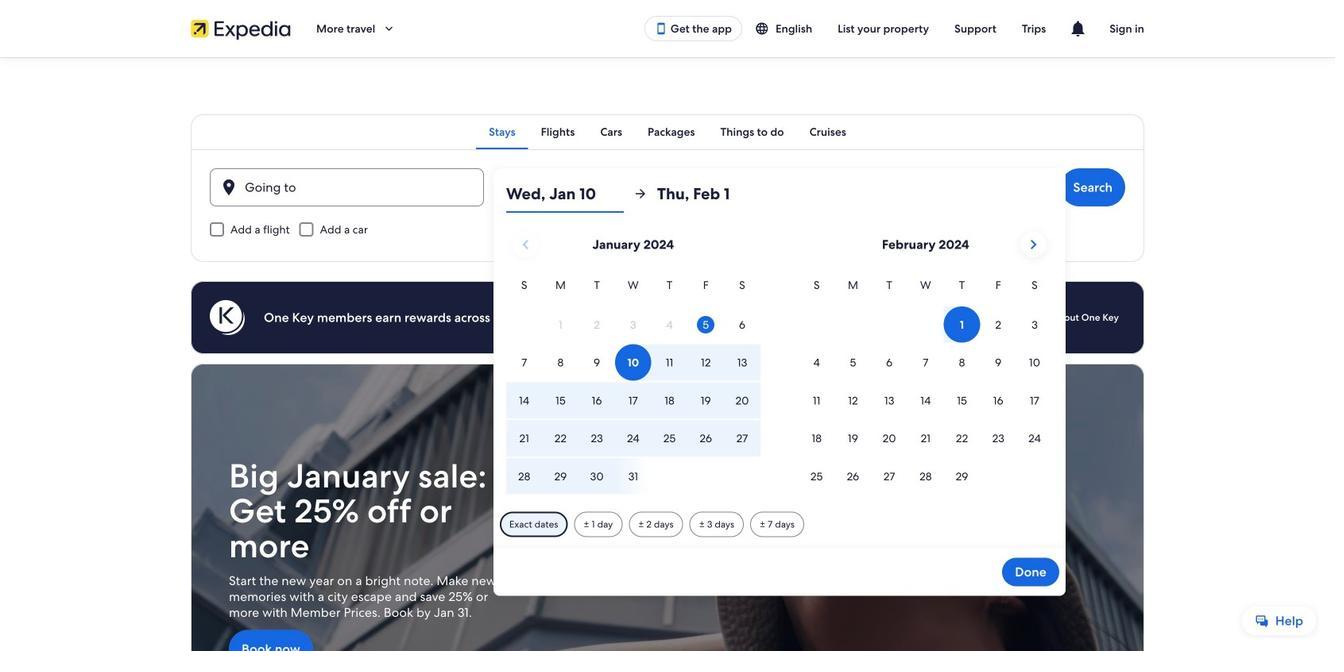 Task type: describe. For each thing, give the bounding box(es) containing it.
directional image
[[633, 187, 648, 201]]

previous month image
[[516, 235, 535, 254]]

small image
[[755, 21, 776, 36]]

today element
[[697, 316, 715, 334]]

next month image
[[1024, 235, 1043, 254]]



Task type: locate. For each thing, give the bounding box(es) containing it.
february 2024 element
[[799, 277, 1053, 496]]

expedia logo image
[[191, 17, 291, 40]]

more travel image
[[382, 21, 396, 36]]

communication center icon image
[[1068, 19, 1087, 38]]

travel sale activities deals image
[[191, 364, 1144, 652]]

main content
[[0, 57, 1335, 652]]

january 2024 element
[[506, 277, 760, 496]]

download the app button image
[[655, 22, 667, 35]]

tab list
[[191, 114, 1144, 149]]

application
[[506, 226, 1053, 496]]



Task type: vqa. For each thing, say whether or not it's contained in the screenshot.
directional image
yes



